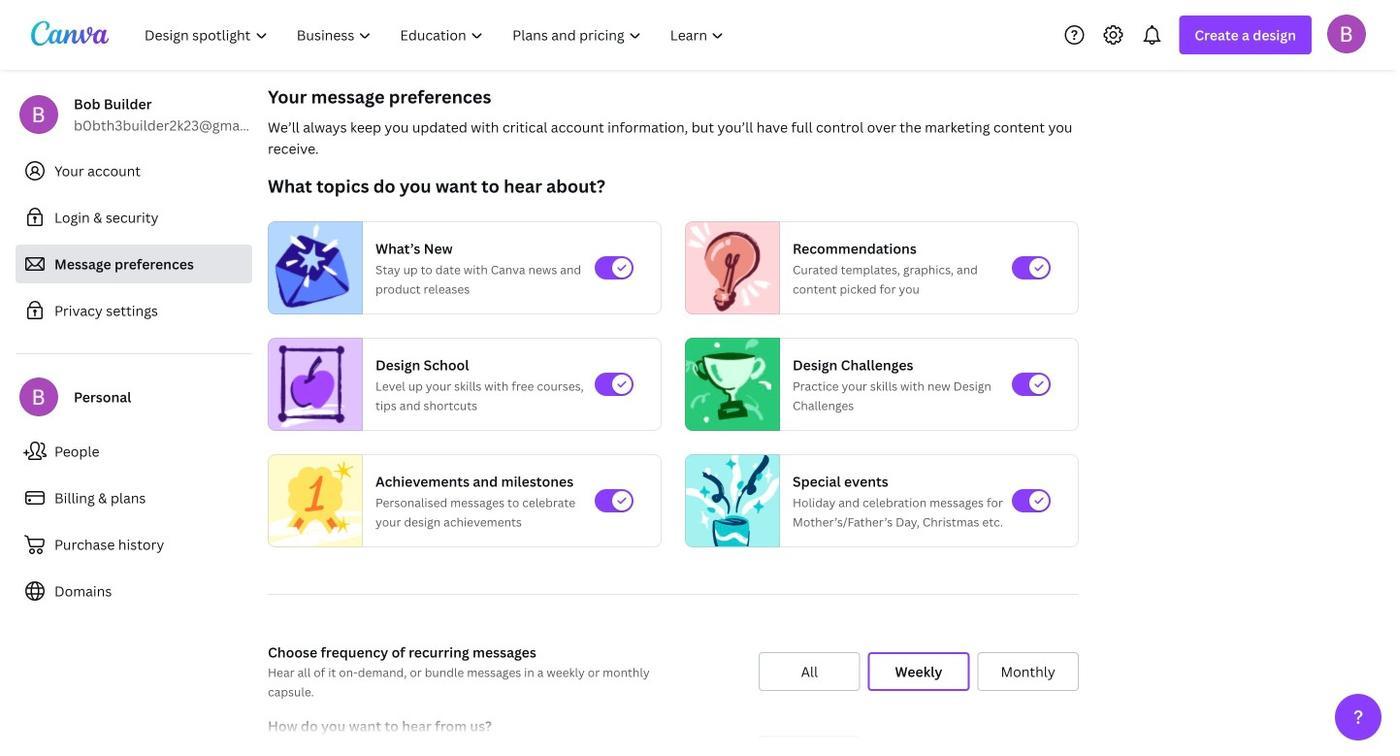 Task type: vqa. For each thing, say whether or not it's contained in the screenshot.
1st To from the right
no



Task type: locate. For each thing, give the bounding box(es) containing it.
top level navigation element
[[132, 16, 741, 54]]

None button
[[759, 652, 861, 691], [869, 652, 970, 691], [978, 652, 1080, 691], [759, 652, 861, 691], [869, 652, 970, 691], [978, 652, 1080, 691]]

topic image
[[269, 221, 354, 315], [686, 221, 772, 315], [269, 338, 354, 431], [686, 338, 772, 431], [269, 450, 362, 552], [686, 450, 780, 552]]

bob builder image
[[1328, 14, 1367, 53]]



